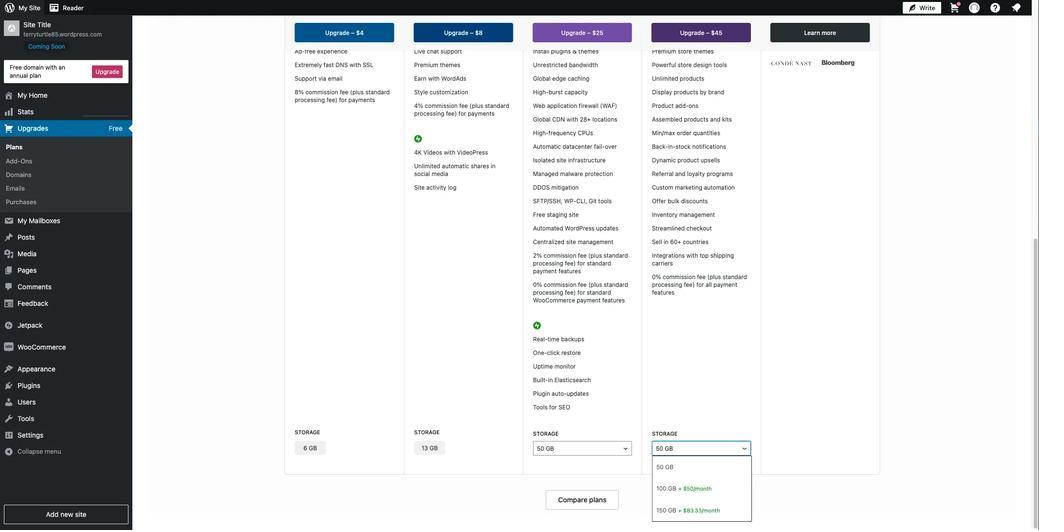 Task type: vqa. For each thing, say whether or not it's contained in the screenshot.
"4K VIDEOS WITH VIDEOPRESS"
yes



Task type: locate. For each thing, give the bounding box(es) containing it.
1 horizontal spatial management
[[679, 211, 715, 218]]

one left "$45"
[[699, 34, 709, 41]]

50 for 'storage' list box
[[657, 464, 664, 471]]

/month inside 150 gb + $83.33 /month
[[702, 508, 720, 514]]

themes down support
[[440, 61, 460, 68]]

fee down email
[[340, 89, 349, 96]]

0 vertical spatial high-
[[533, 89, 549, 96]]

1 vertical spatial +
[[678, 508, 682, 514]]

free up powerful
[[652, 34, 665, 41]]

domain up premium store themes
[[666, 34, 688, 41]]

unlimited inside unlimited automatic shares in social media
[[414, 163, 440, 169]]

0 vertical spatial my
[[18, 4, 27, 11]]

one left $25
[[580, 34, 590, 41]]

frequency
[[549, 130, 576, 136]]

0% for 0% commission fee (plus standard processing fee) for all payment features
[[652, 274, 661, 281]]

site for title
[[23, 21, 35, 29]]

an
[[59, 64, 65, 71]]

upgrade inside upgrade – $4 button
[[325, 29, 350, 36]]

commission down centralized
[[544, 252, 576, 259]]

my for my site
[[18, 4, 27, 11]]

plus: for everything in personal, plus:
[[482, 20, 496, 27]]

payment down 2% commission fee (plus standard processing fee) for standard payment features
[[577, 297, 601, 304]]

1 year from the left
[[354, 34, 366, 41]]

2 store from the top
[[678, 61, 692, 68]]

fee) inside 0% commission fee (plus standard processing fee) for all payment features
[[684, 282, 695, 288]]

1 one from the left
[[341, 34, 352, 41]]

1 vertical spatial global
[[533, 116, 551, 123]]

1 vertical spatial updates
[[567, 390, 589, 397]]

8%
[[295, 89, 304, 96]]

for inside the 0% commission fee (plus standard processing fee) for standard woocommerce payment features
[[578, 289, 585, 296]]

/month inside '100 gb + $50 /month'
[[694, 486, 712, 493]]

streamlined
[[652, 225, 685, 232]]

free
[[295, 34, 307, 41], [414, 34, 427, 41], [533, 34, 546, 41], [652, 34, 665, 41], [10, 64, 22, 71], [109, 124, 123, 132], [533, 211, 545, 218]]

0 horizontal spatial woocommerce
[[18, 343, 66, 352]]

for
[[332, 34, 340, 41], [451, 34, 459, 41], [570, 34, 578, 41], [689, 34, 697, 41], [339, 97, 347, 103], [459, 110, 466, 117], [578, 260, 585, 267], [697, 282, 704, 288], [578, 289, 585, 296], [549, 404, 557, 411]]

site up "malware"
[[557, 157, 567, 164]]

– left $25
[[587, 29, 591, 36]]

domain for plugins
[[547, 34, 569, 41]]

2 one from the left
[[461, 34, 471, 41]]

loyalty
[[687, 171, 705, 177]]

bandwidth
[[569, 61, 598, 68]]

/month for 150 gb
[[702, 508, 720, 514]]

commission inside the 8% commission fee (plus standard processing fee) for payments
[[306, 89, 338, 96]]

fee) down 2% commission fee (plus standard processing fee) for standard payment features
[[565, 289, 576, 296]]

emails
[[6, 185, 25, 192]]

2 free domain for one year from the left
[[414, 34, 485, 41]]

storage up 6
[[295, 430, 320, 436]]

payments inside the 8% commission fee (plus standard processing fee) for payments
[[348, 97, 375, 103]]

custom marketing automation
[[652, 184, 735, 191]]

fee
[[340, 89, 349, 96], [459, 102, 468, 109], [578, 252, 587, 259], [697, 274, 706, 281], [578, 282, 587, 288]]

4 plus: from the left
[[721, 20, 735, 27]]

free domain for one year for experience
[[295, 34, 366, 41]]

plans
[[589, 496, 607, 504]]

fee) inside the 0% commission fee (plus standard processing fee) for standard woocommerce payment features
[[565, 289, 576, 296]]

fee inside the 8% commission fee (plus standard processing fee) for payments
[[340, 89, 349, 96]]

2 plus: from the left
[[482, 20, 496, 27]]

updates down elasticsearch
[[567, 390, 589, 397]]

elasticsearch
[[555, 377, 591, 384]]

kits
[[722, 116, 732, 123]]

0 vertical spatial img image
[[4, 321, 14, 331]]

processing for 8% commission fee (plus standard processing fee) for payments
[[295, 97, 325, 103]]

+ for 150 gb
[[678, 508, 682, 514]]

payments
[[348, 97, 375, 103], [468, 110, 495, 117]]

site inside "site title terryturtle85.wordpress.com"
[[23, 21, 35, 29]]

50 gb inside popup button
[[537, 446, 554, 453]]

plus: for everything in business, plus:
[[721, 20, 735, 27]]

1 vertical spatial payment
[[714, 282, 738, 288]]

4 year from the left
[[711, 34, 723, 41]]

add new site link
[[4, 505, 129, 525]]

commission inside 4% commission fee (plus standard processing fee) for payments
[[425, 102, 458, 109]]

fee down centralized site management
[[578, 252, 587, 259]]

(plus inside the 8% commission fee (plus standard processing fee) for payments
[[350, 89, 364, 96]]

upgrade inside upgrade – $8 button
[[444, 29, 469, 36]]

+ for 100 gb
[[678, 486, 682, 493]]

0 horizontal spatial premium
[[414, 61, 438, 68]]

(plus inside the 0% commission fee (plus standard processing fee) for standard woocommerce payment features
[[589, 282, 602, 288]]

1 vertical spatial payments
[[468, 110, 495, 117]]

0 vertical spatial payment
[[533, 268, 557, 275]]

carriers
[[652, 260, 673, 267]]

stats link
[[0, 104, 132, 120]]

wordads
[[441, 75, 466, 82]]

backups
[[561, 336, 585, 343]]

0% down the 2%
[[533, 282, 542, 288]]

standard for 0% commission fee (plus standard processing fee) for standard woocommerce payment features
[[604, 282, 628, 288]]

2 vertical spatial payment
[[577, 297, 601, 304]]

1 store from the top
[[678, 48, 692, 55]]

processing inside the 8% commission fee (plus standard processing fee) for payments
[[295, 97, 325, 103]]

in for everything in free, plus:
[[327, 20, 332, 27]]

caching
[[568, 75, 590, 82]]

standard for 2% commission fee (plus standard processing fee) for standard payment features
[[604, 252, 628, 259]]

1 img image from the top
[[4, 321, 14, 331]]

cdn
[[552, 116, 565, 123]]

upgrade inside upgrade button
[[95, 68, 119, 75]]

store for premium
[[678, 48, 692, 55]]

wordpress vip client logo for conde nast image
[[771, 56, 812, 69]]

features inside the 0% commission fee (plus standard processing fee) for standard woocommerce payment features
[[602, 297, 625, 304]]

0% for 0% commission fee (plus standard processing fee) for standard woocommerce payment features
[[533, 282, 542, 288]]

processing inside 2% commission fee (plus standard processing fee) for standard payment features
[[533, 260, 563, 267]]

1 horizontal spatial features
[[602, 297, 625, 304]]

one for &
[[580, 34, 590, 41]]

50 inside dropdown button
[[656, 446, 663, 453]]

1 horizontal spatial premium
[[652, 48, 676, 55]]

/month up $83.33
[[694, 486, 712, 493]]

commission inside the 0% commission fee (plus standard processing fee) for standard woocommerce payment features
[[544, 282, 577, 288]]

fee) left 'all'
[[684, 282, 695, 288]]

upgrade inside upgrade – $45 'button'
[[680, 29, 705, 36]]

1 horizontal spatial payment
[[577, 297, 601, 304]]

with right earn
[[428, 75, 440, 82]]

products up add-
[[674, 89, 699, 96]]

1 vertical spatial tools
[[18, 415, 34, 423]]

fee for 0% commission fee (plus standard processing fee) for all payment features
[[697, 274, 706, 281]]

2 vertical spatial products
[[684, 116, 709, 123]]

my mailboxes link
[[0, 213, 132, 229]]

menu
[[45, 448, 61, 455]]

0% inside 0% commission fee (plus standard processing fee) for all payment features
[[652, 274, 661, 281]]

in left free,
[[327, 20, 332, 27]]

– for $4
[[351, 29, 355, 36]]

centralized
[[533, 239, 565, 246]]

storage down tools for seo
[[533, 431, 559, 437]]

1 vertical spatial and
[[675, 171, 686, 177]]

img image for jetpack
[[4, 321, 14, 331]]

upgrade – $8
[[444, 29, 483, 36]]

media
[[18, 250, 37, 258]]

fee) inside 4% commission fee (plus standard processing fee) for payments
[[446, 110, 457, 117]]

fee down 2% commission fee (plus standard processing fee) for standard payment features
[[578, 282, 587, 288]]

50 gb inside 'storage' list box
[[657, 464, 674, 471]]

(plus inside 0% commission fee (plus standard processing fee) for all payment features
[[708, 274, 721, 281]]

1 vertical spatial features
[[652, 289, 675, 296]]

free domain for one year
[[295, 34, 366, 41], [414, 34, 485, 41], [533, 34, 604, 41], [652, 34, 723, 41]]

extremely
[[295, 61, 322, 68]]

1 vertical spatial high-
[[533, 130, 549, 136]]

2 horizontal spatial features
[[652, 289, 675, 296]]

0 horizontal spatial tools
[[18, 415, 34, 423]]

fee down customization
[[459, 102, 468, 109]]

1 horizontal spatial woocommerce
[[533, 297, 575, 304]]

everything up free
[[295, 20, 326, 27]]

tools right git
[[598, 198, 612, 205]]

$50
[[683, 486, 694, 493]]

(plus inside 2% commission fee (plus standard processing fee) for standard payment features
[[588, 252, 602, 259]]

global for global edge caching
[[533, 75, 551, 82]]

0 vertical spatial unlimited
[[652, 75, 678, 82]]

0 vertical spatial tools
[[533, 404, 548, 411]]

woocommerce up appearance
[[18, 343, 66, 352]]

2 horizontal spatial payment
[[714, 282, 738, 288]]

for inside 4% commission fee (plus standard processing fee) for payments
[[459, 110, 466, 117]]

2 + from the top
[[678, 508, 682, 514]]

3 free domain for one year from the left
[[533, 34, 604, 41]]

global down unrestricted
[[533, 75, 551, 82]]

1 everything from the left
[[295, 20, 326, 27]]

protection
[[585, 171, 613, 177]]

with inside free domain with an annual plan
[[45, 64, 57, 71]]

0 vertical spatial premium
[[652, 48, 676, 55]]

1 vertical spatial unlimited
[[414, 163, 440, 169]]

(plus for 8% commission fee (plus standard processing fee) for payments
[[350, 89, 364, 96]]

year for install plugins & themes
[[592, 34, 604, 41]]

1 vertical spatial 0%
[[533, 282, 542, 288]]

img image for woocommerce
[[4, 343, 14, 352]]

free down the sftp/ssh,
[[533, 211, 545, 218]]

3 plus: from the left
[[601, 20, 615, 27]]

50 inside popup button
[[537, 446, 544, 453]]

upgrade inside upgrade – $25 button
[[561, 29, 586, 36]]

0 vertical spatial updates
[[596, 225, 619, 232]]

0 horizontal spatial updates
[[567, 390, 589, 397]]

upgrade down everything in premium, plus:
[[561, 29, 586, 36]]

referral and loyalty programs
[[652, 171, 733, 177]]

global down the web
[[533, 116, 551, 123]]

1 vertical spatial premium
[[414, 61, 438, 68]]

/month down '100 gb + $50 /month'
[[702, 508, 720, 514]]

1 horizontal spatial tools
[[533, 404, 548, 411]]

1 horizontal spatial payments
[[468, 110, 495, 117]]

features for 2%
[[559, 268, 581, 275]]

in for everything in business, plus:
[[685, 20, 690, 27]]

$83.33
[[683, 508, 702, 514]]

fee) inside 2% commission fee (plus standard processing fee) for standard payment features
[[565, 260, 576, 267]]

year
[[354, 34, 366, 41], [473, 34, 485, 41], [592, 34, 604, 41], [711, 34, 723, 41]]

store for powerful
[[678, 61, 692, 68]]

4 – from the left
[[706, 29, 710, 36]]

manage your notifications image
[[1011, 2, 1022, 14]]

0 vertical spatial payments
[[348, 97, 375, 103]]

assembled products and kits
[[652, 116, 732, 123]]

products for display
[[674, 89, 699, 96]]

free domain for one year up support
[[414, 34, 485, 41]]

1 horizontal spatial tools
[[714, 61, 727, 68]]

0 horizontal spatial payments
[[348, 97, 375, 103]]

inventory
[[652, 211, 678, 218]]

woocommerce
[[533, 297, 575, 304], [18, 343, 66, 352]]

domain up plugins at the right of page
[[547, 34, 569, 41]]

processing for 2% commission fee (plus standard processing fee) for standard payment features
[[533, 260, 563, 267]]

themes up design
[[694, 48, 714, 55]]

processing for 0% commission fee (plus standard processing fee) for standard woocommerce payment features
[[533, 289, 563, 296]]

commission for 2% commission fee (plus standard processing fee) for standard payment features
[[544, 252, 576, 259]]

1 + from the top
[[678, 486, 682, 493]]

1 vertical spatial img image
[[4, 343, 14, 352]]

2 vertical spatial my
[[18, 217, 27, 225]]

and
[[710, 116, 721, 123], [675, 171, 686, 177]]

upgrade down everything in personal, plus:
[[444, 29, 469, 36]]

woocommerce up "time"
[[533, 297, 575, 304]]

wordpress vip client logo for salesforce image
[[800, 36, 819, 49]]

2 everything from the left
[[414, 20, 445, 27]]

fee up 'all'
[[697, 274, 706, 281]]

unlimited automatic shares in social media
[[414, 163, 496, 177]]

free up annual plan
[[10, 64, 22, 71]]

fee) for 2% commission fee (plus standard processing fee) for standard payment features
[[565, 260, 576, 267]]

0 vertical spatial management
[[679, 211, 715, 218]]

sftp/ssh, wp-cli, git tools
[[533, 198, 612, 205]]

store
[[678, 48, 692, 55], [678, 61, 692, 68]]

3 one from the left
[[580, 34, 590, 41]]

1 vertical spatial /month
[[702, 508, 720, 514]]

fast
[[324, 61, 334, 68]]

2 year from the left
[[473, 34, 485, 41]]

with
[[350, 61, 361, 68], [45, 64, 57, 71], [428, 75, 440, 82], [567, 116, 578, 123], [444, 149, 455, 156], [687, 252, 698, 259]]

1 horizontal spatial 0%
[[652, 274, 661, 281]]

free domain for one year for support
[[414, 34, 485, 41]]

in for everything in premium, plus:
[[566, 20, 571, 27]]

in for everything in personal, plus:
[[447, 20, 452, 27]]

everything in premium, plus:
[[533, 20, 615, 27]]

payments for 8% commission fee (plus standard processing fee) for payments
[[348, 97, 375, 103]]

processing inside the 0% commission fee (plus standard processing fee) for standard woocommerce payment features
[[533, 289, 563, 296]]

tools down plugin
[[533, 404, 548, 411]]

dynamic product upsells
[[652, 157, 720, 164]]

write link
[[903, 0, 942, 16]]

0 horizontal spatial payment
[[533, 268, 557, 275]]

extremely fast dns with ssl
[[295, 61, 374, 68]]

with left an
[[45, 64, 57, 71]]

domain inside free domain with an annual plan
[[24, 64, 44, 71]]

automatic
[[442, 163, 469, 169]]

media link
[[0, 246, 132, 262]]

fee)
[[327, 97, 338, 103], [446, 110, 457, 117], [565, 260, 576, 267], [684, 282, 695, 288], [565, 289, 576, 296]]

img image inside woocommerce link
[[4, 343, 14, 352]]

payments down customization
[[468, 110, 495, 117]]

– left $4
[[351, 29, 355, 36]]

1 vertical spatial site
[[23, 21, 35, 29]]

site down social
[[414, 184, 425, 191]]

commission inside 2% commission fee (plus standard processing fee) for standard payment features
[[544, 252, 576, 259]]

2 global from the top
[[533, 116, 551, 123]]

plus: up "$45"
[[721, 20, 735, 27]]

high- for frequency
[[533, 130, 549, 136]]

fee inside the 0% commission fee (plus standard processing fee) for standard woocommerce payment features
[[578, 282, 587, 288]]

upgrade down everything in business, plus:
[[680, 29, 705, 36]]

marketing
[[675, 184, 703, 191]]

in right the shares
[[491, 163, 496, 169]]

2 img image from the top
[[4, 343, 14, 352]]

gb inside popup button
[[546, 446, 554, 453]]

tools
[[714, 61, 727, 68], [598, 198, 612, 205]]

fee) inside the 8% commission fee (plus standard processing fee) for payments
[[327, 97, 338, 103]]

bulk
[[668, 198, 680, 205]]

ons
[[21, 157, 32, 164]]

50 gb for 50 gb dropdown button
[[656, 446, 673, 453]]

0 horizontal spatial tools
[[598, 198, 612, 205]]

standard inside 4% commission fee (plus standard processing fee) for payments
[[485, 102, 509, 109]]

free domain for one year for &
[[533, 34, 604, 41]]

edge
[[552, 75, 566, 82]]

in down uptime monitor on the bottom right
[[548, 377, 553, 384]]

50 gb inside dropdown button
[[656, 446, 673, 453]]

datacenter
[[563, 143, 593, 150]]

themes right &
[[579, 48, 599, 55]]

1 free domain for one year from the left
[[295, 34, 366, 41]]

products down powerful store design tools
[[680, 75, 705, 82]]

commission down style customization
[[425, 102, 458, 109]]

ad-free experience
[[295, 48, 348, 55]]

0 vertical spatial store
[[678, 48, 692, 55]]

0 vertical spatial global
[[533, 75, 551, 82]]

upgrade up the highest hourly views 0 image
[[95, 68, 119, 75]]

payments for 4% commission fee (plus standard processing fee) for payments
[[468, 110, 495, 117]]

img image
[[4, 321, 14, 331], [4, 343, 14, 352]]

fee inside 4% commission fee (plus standard processing fee) for payments
[[459, 102, 468, 109]]

upgrades
[[18, 124, 48, 132]]

everything for everything in personal, plus:
[[414, 20, 445, 27]]

powerful
[[652, 61, 676, 68]]

in for sell in 60+ countries
[[664, 239, 669, 246]]

4 free domain for one year from the left
[[652, 34, 723, 41]]

/month for 100 gb
[[694, 486, 712, 493]]

everything in personal, plus:
[[414, 20, 496, 27]]

everything for everything in free, plus:
[[295, 20, 326, 27]]

free domain for one year for themes
[[652, 34, 723, 41]]

50 for 50 gb dropdown button
[[656, 446, 663, 453]]

domain for chat
[[428, 34, 450, 41]]

+ left $50
[[678, 486, 682, 493]]

tools for tools for seo
[[533, 404, 548, 411]]

one-click restore
[[533, 349, 581, 356]]

features inside 2% commission fee (plus standard processing fee) for standard payment features
[[559, 268, 581, 275]]

unlimited down powerful
[[652, 75, 678, 82]]

site up title
[[29, 4, 40, 11]]

standard for 8% commission fee (plus standard processing fee) for payments
[[366, 89, 390, 96]]

processing inside 0% commission fee (plus standard processing fee) for all payment features
[[652, 282, 682, 288]]

premium for premium themes
[[414, 61, 438, 68]]

tools right design
[[714, 61, 727, 68]]

1 – from the left
[[351, 29, 355, 36]]

1 vertical spatial management
[[578, 239, 614, 246]]

sell in 60+ countries
[[652, 239, 709, 246]]

2 vertical spatial site
[[414, 184, 425, 191]]

my shopping cart image
[[949, 2, 961, 14]]

1 vertical spatial woocommerce
[[18, 343, 66, 352]]

– for $8
[[470, 29, 474, 36]]

standard inside the 8% commission fee (plus standard processing fee) for payments
[[366, 89, 390, 96]]

year down business,
[[711, 34, 723, 41]]

everything for everything in premium, plus:
[[533, 20, 564, 27]]

in up upgrade – $8
[[447, 20, 452, 27]]

my home
[[18, 91, 48, 99]]

4 everything from the left
[[652, 20, 683, 27]]

features for 0%
[[652, 289, 675, 296]]

commission down via on the left of page
[[306, 89, 338, 96]]

fee) for 0% commission fee (plus standard processing fee) for standard woocommerce payment features
[[565, 289, 576, 296]]

3 everything from the left
[[533, 20, 564, 27]]

– for $25
[[587, 29, 591, 36]]

plus: up $25
[[601, 20, 615, 27]]

free domain for one year up "install plugins & themes"
[[533, 34, 604, 41]]

100 gb + $50 /month
[[657, 486, 712, 493]]

3 year from the left
[[592, 34, 604, 41]]

0 vertical spatial products
[[680, 75, 705, 82]]

0 vertical spatial woocommerce
[[533, 297, 575, 304]]

fail-
[[594, 143, 605, 150]]

comments link
[[0, 279, 132, 296]]

unlimited for unlimited products
[[652, 75, 678, 82]]

1 plus: from the left
[[350, 20, 364, 27]]

install plugins & themes
[[533, 48, 599, 55]]

updates
[[596, 225, 619, 232], [567, 390, 589, 397]]

(plus inside 4% commission fee (plus standard processing fee) for payments
[[470, 102, 483, 109]]

50 inside 'storage' list box
[[657, 464, 664, 471]]

for down everything in personal, plus:
[[451, 34, 459, 41]]

commission inside 0% commission fee (plus standard processing fee) for all payment features
[[663, 274, 696, 281]]

wordpress vip client logo for facebook image
[[829, 36, 867, 49]]

13
[[422, 445, 428, 452]]

in right sell
[[664, 239, 669, 246]]

gb inside dropdown button
[[665, 446, 673, 453]]

management up checkout in the top of the page
[[679, 211, 715, 218]]

1 global from the top
[[533, 75, 551, 82]]

fee) down email
[[327, 97, 338, 103]]

domain for store
[[666, 34, 688, 41]]

1 vertical spatial products
[[674, 89, 699, 96]]

tools down the users
[[18, 415, 34, 423]]

0% inside the 0% commission fee (plus standard processing fee) for standard woocommerce payment features
[[533, 282, 542, 288]]

store down premium store themes
[[678, 61, 692, 68]]

fee) for 8% commission fee (plus standard processing fee) for payments
[[327, 97, 338, 103]]

for down centralized site management
[[578, 260, 585, 267]]

soon
[[51, 43, 65, 50]]

high- for burst
[[533, 89, 549, 96]]

everything up install
[[533, 20, 564, 27]]

– inside 'button'
[[706, 29, 710, 36]]

1 horizontal spatial unlimited
[[652, 75, 678, 82]]

payments inside 4% commission fee (plus standard processing fee) for payments
[[468, 110, 495, 117]]

0 vertical spatial 0%
[[652, 274, 661, 281]]

+ inside '100 gb + $50 /month'
[[678, 486, 682, 493]]

0 vertical spatial +
[[678, 486, 682, 493]]

management
[[679, 211, 715, 218], [578, 239, 614, 246]]

4 one from the left
[[699, 34, 709, 41]]

0 horizontal spatial 0%
[[533, 282, 542, 288]]

my left home
[[18, 91, 27, 99]]

referral
[[652, 171, 674, 177]]

2 vertical spatial features
[[602, 297, 625, 304]]

domain up live chat support
[[428, 34, 450, 41]]

0 vertical spatial and
[[710, 116, 721, 123]]

collapse menu
[[18, 448, 61, 455]]

1 horizontal spatial themes
[[579, 48, 599, 55]]

auto-
[[552, 390, 567, 397]]

everything up chat
[[414, 20, 445, 27]]

payment right 'all'
[[714, 282, 738, 288]]

payment inside 2% commission fee (plus standard processing fee) for standard payment features
[[533, 268, 557, 275]]

–
[[351, 29, 355, 36], [470, 29, 474, 36], [587, 29, 591, 36], [706, 29, 710, 36]]

1 high- from the top
[[533, 89, 549, 96]]

site inside "add new site" link
[[75, 511, 86, 519]]

features inside 0% commission fee (plus standard processing fee) for all payment features
[[652, 289, 675, 296]]

commission for 0% commission fee (plus standard processing fee) for all payment features
[[663, 274, 696, 281]]

year down personal, in the top left of the page
[[473, 34, 485, 41]]

year down premium,
[[592, 34, 604, 41]]

3 – from the left
[[587, 29, 591, 36]]

payment inside 0% commission fee (plus standard processing fee) for all payment features
[[714, 282, 738, 288]]

my up posts
[[18, 217, 27, 225]]

img image inside "jetpack" link
[[4, 321, 14, 331]]

fee for 4% commission fee (plus standard processing fee) for payments
[[459, 102, 468, 109]]

1 horizontal spatial updates
[[596, 225, 619, 232]]

learn more link
[[771, 23, 870, 42]]

payment down the 2%
[[533, 268, 557, 275]]

integrations
[[652, 252, 685, 259]]

unrestricted
[[533, 61, 568, 68]]

site
[[557, 157, 567, 164], [569, 211, 579, 218], [566, 239, 576, 246], [75, 511, 86, 519]]

one for experience
[[341, 34, 352, 41]]

– left "$45"
[[706, 29, 710, 36]]

commission down 2% commission fee (plus standard processing fee) for standard payment features
[[544, 282, 577, 288]]

my inside "link"
[[18, 91, 27, 99]]

year up the ssl
[[354, 34, 366, 41]]

fee) down customization
[[446, 110, 457, 117]]

0 vertical spatial /month
[[694, 486, 712, 493]]

1 vertical spatial my
[[18, 91, 27, 99]]

standard inside 0% commission fee (plus standard processing fee) for all payment features
[[723, 274, 747, 281]]

for inside 2% commission fee (plus standard processing fee) for standard payment features
[[578, 260, 585, 267]]

fee inside 2% commission fee (plus standard processing fee) for standard payment features
[[578, 252, 587, 259]]

products for assembled
[[684, 116, 709, 123]]

high- up automatic
[[533, 130, 549, 136]]

0 vertical spatial features
[[559, 268, 581, 275]]

0 horizontal spatial features
[[559, 268, 581, 275]]

+ inside 150 gb + $83.33 /month
[[678, 508, 682, 514]]

premium up earn
[[414, 61, 438, 68]]

upgrade
[[325, 29, 350, 36], [444, 29, 469, 36], [561, 29, 586, 36], [680, 29, 705, 36], [95, 68, 119, 75]]

free domain for one year up "experience"
[[295, 34, 366, 41]]

automatic datacenter fail-over
[[533, 143, 617, 150]]

powerful store design tools
[[652, 61, 727, 68]]

2 high- from the top
[[533, 130, 549, 136]]

domain up annual plan
[[24, 64, 44, 71]]

upgrade for upgrade – $8
[[444, 29, 469, 36]]

50 gb for 'storage' list box
[[657, 464, 674, 471]]

one left '$8'
[[461, 34, 471, 41]]

fee inside 0% commission fee (plus standard processing fee) for all payment features
[[697, 274, 706, 281]]

site down sftp/ssh, wp-cli, git tools
[[569, 211, 579, 218]]

0 horizontal spatial unlimited
[[414, 163, 440, 169]]

processing inside 4% commission fee (plus standard processing fee) for payments
[[414, 110, 444, 117]]

fee) down centralized site management
[[565, 260, 576, 267]]

for left 'all'
[[697, 282, 704, 288]]

2 – from the left
[[470, 29, 474, 36]]

1 vertical spatial store
[[678, 61, 692, 68]]

free domain for one year up premium store themes
[[652, 34, 723, 41]]

commission for 0% commission fee (plus standard processing fee) for standard woocommerce payment features
[[544, 282, 577, 288]]



Task type: describe. For each thing, give the bounding box(es) containing it.
(plus for 0% commission fee (plus standard processing fee) for all payment features
[[708, 274, 721, 281]]

free inside free domain with an annual plan
[[10, 64, 22, 71]]

integrations with top shipping carriers
[[652, 252, 734, 267]]

site for activity
[[414, 184, 425, 191]]

cpus
[[578, 130, 593, 136]]

site down automated wordpress updates at the top right
[[566, 239, 576, 246]]

free up install
[[533, 34, 546, 41]]

with inside integrations with top shipping carriers
[[687, 252, 698, 259]]

upgrade – $8 button
[[414, 23, 513, 42]]

capacity
[[565, 89, 588, 96]]

premium,
[[572, 20, 600, 27]]

web application firewall (waf)
[[533, 102, 617, 109]]

with up automatic
[[444, 149, 455, 156]]

50 gb button
[[652, 442, 751, 456]]

payment inside the 0% commission fee (plus standard processing fee) for standard woocommerce payment features
[[577, 297, 601, 304]]

domain for free
[[309, 34, 330, 41]]

collapse menu link
[[0, 444, 132, 460]]

4%
[[414, 102, 423, 109]]

emails link
[[0, 181, 132, 195]]

chat
[[427, 48, 439, 55]]

28+
[[580, 116, 591, 123]]

upgrade for upgrade
[[95, 68, 119, 75]]

everything in business, plus:
[[652, 20, 735, 27]]

click
[[547, 349, 560, 356]]

managed malware protection
[[533, 171, 613, 177]]

processing for 0% commission fee (plus standard processing fee) for all payment features
[[652, 282, 682, 288]]

1 horizontal spatial and
[[710, 116, 721, 123]]

media
[[432, 170, 448, 177]]

with left the ssl
[[350, 61, 361, 68]]

display products by brand
[[652, 89, 724, 96]]

my for my home
[[18, 91, 27, 99]]

shipping
[[711, 252, 734, 259]]

reader link
[[44, 0, 88, 16]]

plugins link
[[0, 378, 132, 394]]

site title terryturtle85.wordpress.com
[[23, 21, 102, 38]]

compare plans button
[[546, 491, 619, 510]]

updates for automated wordpress updates
[[596, 225, 619, 232]]

reader
[[63, 4, 84, 11]]

social
[[414, 170, 430, 177]]

my for my mailboxes
[[18, 217, 27, 225]]

earn
[[414, 75, 427, 82]]

global for global cdn with 28+ locations
[[533, 116, 551, 123]]

0 horizontal spatial themes
[[440, 61, 460, 68]]

install
[[533, 48, 550, 55]]

support via email
[[295, 75, 343, 82]]

0% commission fee (plus standard processing fee) for standard woocommerce payment features
[[533, 282, 628, 304]]

year for ad-free experience
[[354, 34, 366, 41]]

back-in-stock notifications
[[652, 143, 726, 150]]

staging
[[547, 211, 567, 218]]

tools for tools
[[18, 415, 34, 423]]

customization
[[430, 89, 468, 96]]

processing for 4% commission fee (plus standard processing fee) for payments
[[414, 110, 444, 117]]

purchases
[[6, 198, 37, 206]]

commission for 4% commission fee (plus standard processing fee) for payments
[[425, 102, 458, 109]]

help image
[[990, 2, 1001, 14]]

commission for 8% commission fee (plus standard processing fee) for payments
[[306, 89, 338, 96]]

brand
[[708, 89, 724, 96]]

ons
[[689, 102, 699, 109]]

2 horizontal spatial themes
[[694, 48, 714, 55]]

tools link
[[0, 411, 132, 427]]

standard for 4% commission fee (plus standard processing fee) for payments
[[485, 102, 509, 109]]

pages
[[18, 267, 37, 275]]

wordpress vip client logo for cnn image
[[771, 36, 791, 49]]

for inside 0% commission fee (plus standard processing fee) for all payment features
[[697, 282, 704, 288]]

order
[[677, 130, 692, 136]]

upgrade button
[[92, 65, 123, 78]]

year for live chat support
[[473, 34, 485, 41]]

50 gb button
[[533, 442, 632, 456]]

plus: for everything in free, plus:
[[350, 20, 364, 27]]

support
[[441, 48, 462, 55]]

for inside the 8% commission fee (plus standard processing fee) for payments
[[339, 97, 347, 103]]

50 for 50 gb popup button
[[537, 446, 544, 453]]

fee) for 4% commission fee (plus standard processing fee) for payments
[[446, 110, 457, 117]]

automated
[[533, 225, 563, 232]]

premium for premium store themes
[[652, 48, 676, 55]]

unlimited products
[[652, 75, 705, 82]]

everything in free, plus:
[[295, 20, 364, 27]]

0 horizontal spatial management
[[578, 239, 614, 246]]

1 vertical spatial tools
[[598, 198, 612, 205]]

managed
[[533, 171, 559, 177]]

unlimited for unlimited automatic shares in social media
[[414, 163, 440, 169]]

free down the highest hourly views 0 image
[[109, 124, 123, 132]]

my profile image
[[969, 2, 980, 13]]

for down everything in business, plus:
[[689, 34, 697, 41]]

storage up 13
[[414, 430, 440, 436]]

centralized site management
[[533, 239, 614, 246]]

woocommerce inside the 0% commission fee (plus standard processing fee) for standard woocommerce payment features
[[533, 297, 575, 304]]

$4
[[356, 29, 364, 36]]

ddos
[[533, 184, 550, 191]]

50 gb for 50 gb popup button
[[537, 446, 554, 453]]

offer bulk discounts
[[652, 198, 708, 205]]

shares
[[471, 163, 489, 169]]

upgrade for upgrade – $45
[[680, 29, 705, 36]]

free up live
[[414, 34, 427, 41]]

wordpress vip client logo for bloomberg image
[[822, 56, 855, 69]]

time
[[548, 336, 560, 343]]

pages link
[[0, 262, 132, 279]]

updates for plugin auto-updates
[[567, 390, 589, 397]]

wordpress vip client logo for disney image
[[837, 16, 865, 29]]

8% commission fee (plus standard processing fee) for payments
[[295, 89, 390, 103]]

everything for everything in business, plus:
[[652, 20, 683, 27]]

assembled
[[652, 116, 683, 123]]

plugin auto-updates
[[533, 390, 589, 397]]

wp-
[[564, 198, 576, 205]]

stock
[[676, 143, 691, 150]]

style customization
[[414, 89, 468, 96]]

(plus for 0% commission fee (plus standard processing fee) for standard woocommerce payment features
[[589, 282, 602, 288]]

one for themes
[[699, 34, 709, 41]]

for up "experience"
[[332, 34, 340, 41]]

– for $45
[[706, 29, 710, 36]]

firewall
[[579, 102, 599, 109]]

built-
[[533, 377, 548, 384]]

4% commission fee (plus standard processing fee) for payments
[[414, 102, 509, 117]]

plans
[[6, 143, 23, 151]]

products for unlimited
[[680, 75, 705, 82]]

uptime
[[533, 363, 553, 370]]

free up ad-
[[295, 34, 307, 41]]

fee) for 0% commission fee (plus standard processing fee) for all payment features
[[684, 282, 695, 288]]

wordpress vip client logo for slack image
[[799, 16, 828, 29]]

fee for 2% commission fee (plus standard processing fee) for standard payment features
[[578, 252, 587, 259]]

ad-
[[295, 48, 305, 55]]

upgrade – $25 button
[[533, 23, 632, 42]]

sftp/ssh,
[[533, 198, 563, 205]]

plus: for everything in premium, plus:
[[601, 20, 615, 27]]

0 vertical spatial site
[[29, 4, 40, 11]]

plugins
[[18, 382, 40, 390]]

6
[[304, 445, 307, 452]]

min/max
[[652, 130, 675, 136]]

terryturtle85.wordpress.com
[[23, 31, 102, 38]]

domains link
[[0, 168, 132, 181]]

standard for 0% commission fee (plus standard processing fee) for all payment features
[[723, 274, 747, 281]]

premium themes
[[414, 61, 460, 68]]

payment for 0% commission fee (plus standard processing fee) for all payment features
[[714, 282, 738, 288]]

storage list box
[[652, 456, 752, 522]]

in inside unlimited automatic shares in social media
[[491, 163, 496, 169]]

add-ons
[[6, 157, 32, 164]]

in for built-in elasticsearch
[[548, 377, 553, 384]]

with left 28+
[[567, 116, 578, 123]]

0 vertical spatial tools
[[714, 61, 727, 68]]

upgrade for upgrade – $25
[[561, 29, 586, 36]]

0 horizontal spatial and
[[675, 171, 686, 177]]

wordpress vip client logo for time image
[[771, 16, 790, 29]]

(plus for 2% commission fee (plus standard processing fee) for standard payment features
[[588, 252, 602, 259]]

product
[[652, 102, 674, 109]]

&
[[573, 48, 577, 55]]

fee for 0% commission fee (plus standard processing fee) for standard woocommerce payment features
[[578, 282, 587, 288]]

quantities
[[693, 130, 720, 136]]

free staging site
[[533, 211, 579, 218]]

uptime monitor
[[533, 363, 576, 370]]

for up &
[[570, 34, 578, 41]]

for left seo
[[549, 404, 557, 411]]

activity
[[426, 184, 446, 191]]

cli,
[[576, 198, 587, 205]]

upgrade for upgrade – $4
[[325, 29, 350, 36]]

time image
[[1035, 37, 1039, 46]]

year for premium store themes
[[711, 34, 723, 41]]

product
[[678, 157, 699, 164]]

storage up 50 gb dropdown button
[[652, 431, 678, 437]]

highest hourly views 0 image
[[82, 110, 129, 116]]

(plus for 4% commission fee (plus standard processing fee) for payments
[[470, 102, 483, 109]]

wordpress
[[565, 225, 595, 232]]

monitor
[[555, 363, 576, 370]]

my mailboxes
[[18, 217, 60, 225]]

site activity log
[[414, 184, 457, 191]]

payment for 2% commission fee (plus standard processing fee) for standard payment features
[[533, 268, 557, 275]]



